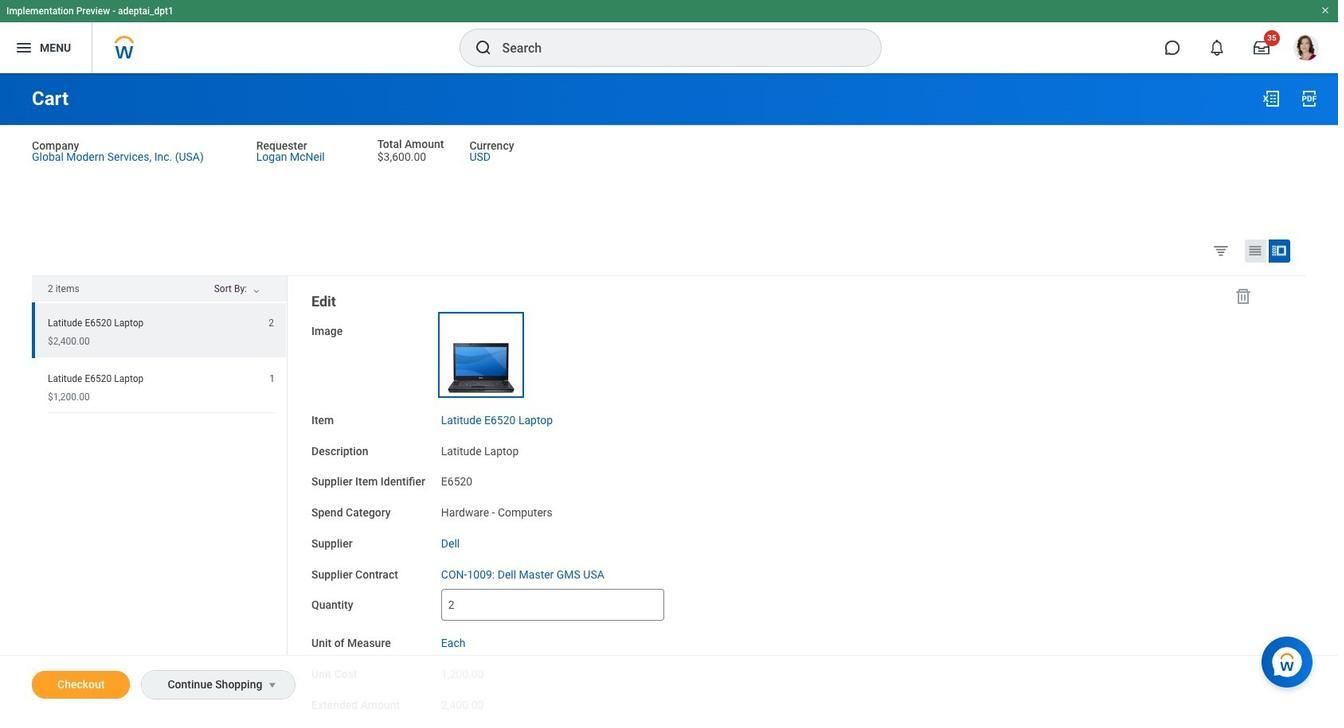 Task type: vqa. For each thing, say whether or not it's contained in the screenshot.
the Manager on the top of page
no



Task type: describe. For each thing, give the bounding box(es) containing it.
delete image
[[1234, 287, 1253, 306]]

Search Workday  search field
[[502, 30, 848, 65]]

none text field inside the navigation pane region
[[441, 590, 664, 622]]

e6520.jpg image
[[441, 315, 521, 395]]

chevron down image
[[247, 288, 266, 300]]

hardware - computers element
[[441, 504, 553, 520]]

notifications large image
[[1210, 40, 1226, 56]]

justify image
[[14, 38, 33, 57]]

view printable version (pdf) image
[[1300, 89, 1320, 108]]



Task type: locate. For each thing, give the bounding box(es) containing it.
caret down image
[[263, 680, 282, 692]]

search image
[[474, 38, 493, 57]]

inbox large image
[[1254, 40, 1270, 56]]

select to filter grid data image
[[1213, 242, 1230, 259]]

None text field
[[441, 590, 664, 622]]

region
[[32, 276, 288, 714]]

toggle to grid view image
[[1248, 243, 1264, 259]]

arrow down image
[[266, 285, 285, 296]]

navigation pane region
[[288, 276, 1273, 714]]

Toggle to Grid view radio
[[1245, 240, 1267, 263]]

option group
[[1210, 239, 1303, 266]]

export to excel image
[[1262, 89, 1281, 108]]

Toggle to List Detail view radio
[[1269, 240, 1291, 263]]

toggle to list detail view image
[[1272, 243, 1288, 259]]

main content
[[0, 73, 1339, 714]]

close environment banner image
[[1321, 6, 1331, 15]]

profile logan mcneil image
[[1294, 35, 1320, 64]]

item list list box
[[32, 303, 287, 413]]

banner
[[0, 0, 1339, 73]]



